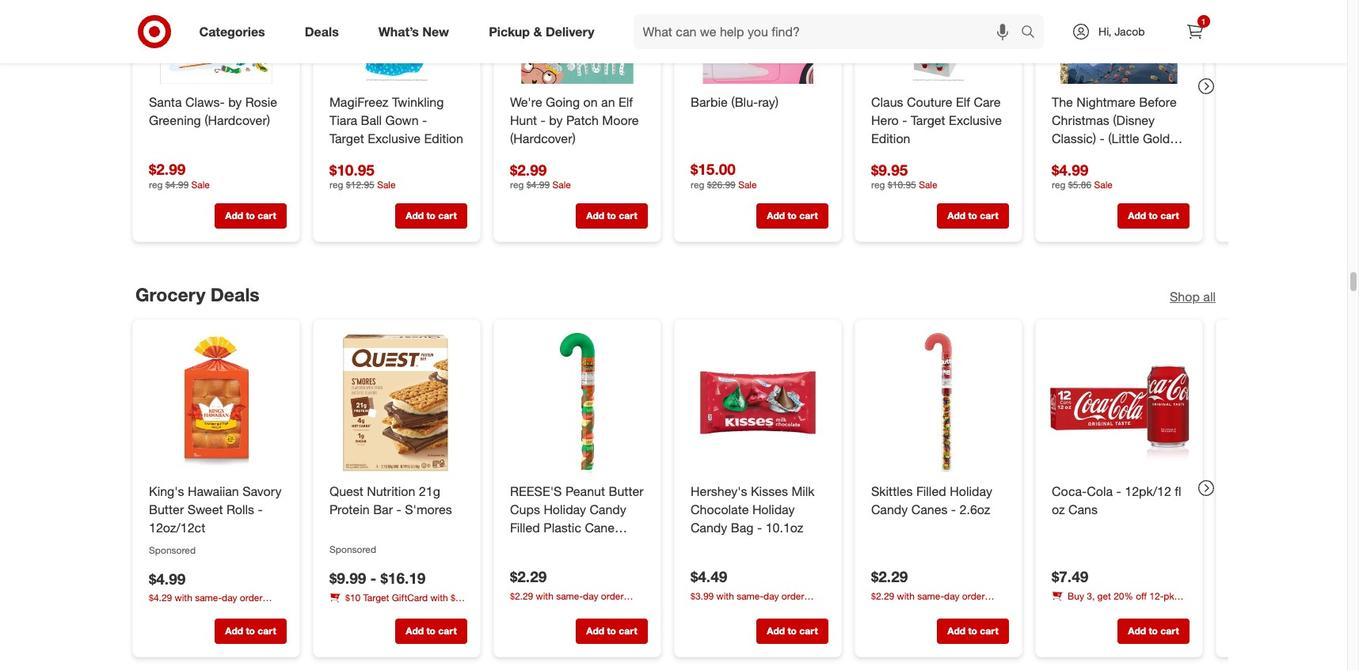 Task type: vqa. For each thing, say whether or not it's contained in the screenshot.
rightmost store
no



Task type: locate. For each thing, give the bounding box(es) containing it.
with
[[897, 591, 914, 602], [535, 591, 553, 603], [716, 591, 734, 603], [430, 592, 448, 604], [174, 593, 192, 605]]

1
[[1201, 17, 1206, 26]]

sale for magifreez twinkling tiara ball gown - target exclusive edition
[[377, 179, 395, 191]]

(hardcover) down (little
[[1091, 167, 1157, 182]]

$4.99 up '$4.29'
[[149, 570, 185, 588]]

- inside coca-cola - 12pk/12 fl oz cans
[[1116, 484, 1121, 500]]

skittles
[[871, 484, 912, 500]]

holiday inside skittles filled holiday candy canes - 2.6oz
[[949, 484, 992, 500]]

- down twinkling
[[422, 112, 427, 128]]

edition down twinkling
[[424, 130, 463, 146]]

candy inside "hershey's kisses milk chocolate holiday candy bag - 10.1oz"
[[690, 520, 727, 536]]

cart for skittles filled holiday candy canes - 2.6oz
[[980, 625, 998, 637]]

1 vertical spatial by
[[549, 112, 562, 128]]

add to cart for quest nutrition 21g protein bar - s'mores
[[405, 625, 456, 637]]

pickup & delivery
[[489, 23, 594, 39]]

0 horizontal spatial $2.99 reg $4.99 sale
[[149, 160, 209, 191]]

reg left $5.86 on the right top
[[1051, 179, 1065, 191]]

reese's peanut butter cups holiday candy filled plastic cane miniatures - 2.17oz image
[[506, 333, 647, 474], [506, 333, 647, 474]]

purchase
[[398, 606, 438, 618]]

claus couture elf care hero - target exclusive edition
[[871, 94, 1001, 146]]

claus couture elf care hero - target exclusive edition image
[[868, 0, 1009, 84], [868, 0, 1009, 84]]

elf right an
[[618, 94, 632, 110]]

to for skittles filled holiday candy canes - 2.6oz
[[968, 625, 977, 637]]

exclusive inside claus couture elf care hero - target exclusive edition
[[949, 112, 1001, 128]]

butter
[[608, 484, 643, 500], [149, 502, 184, 518]]

target inside magifreez twinkling tiara ball gown - target exclusive edition
[[329, 130, 364, 146]]

by left rosie
[[228, 94, 241, 110]]

holiday for $4.49
[[752, 502, 794, 518]]

holiday down kisses
[[752, 502, 794, 518]]

edition down the hero
[[871, 130, 910, 146]]

nightmare
[[1076, 94, 1135, 110]]

0 horizontal spatial exclusive
[[367, 130, 420, 146]]

candy inside reese's peanut butter cups holiday candy filled plastic cane miniatures - 2.17oz
[[589, 502, 626, 518]]

add to cart button for we're going on an elf hunt - by patch moore (hardcover)
[[575, 204, 647, 229]]

the
[[1051, 94, 1073, 110]]

rolls
[[226, 502, 254, 518]]

(hardcover)
[[204, 112, 270, 128], [510, 130, 575, 146], [1091, 167, 1157, 182]]

(hardcover) down rosie
[[204, 112, 270, 128]]

buy 3, get 20% off 12-pk sodas button
[[1051, 590, 1189, 616]]

$26.99
[[707, 179, 735, 191]]

1 vertical spatial deals
[[210, 284, 259, 306]]

services for hershey's kisses milk chocolate holiday candy bag - 10.1oz
[[690, 605, 726, 616]]

candy down chocolate
[[690, 520, 727, 536]]

same- for bag
[[736, 591, 763, 603]]

sale right $5.86 on the right top
[[1094, 179, 1112, 191]]

bag
[[730, 520, 753, 536]]

2 $2.99 from the left
[[510, 160, 546, 179]]

$10 target giftcard with $40 health & beauty purchase button
[[329, 592, 467, 618]]

1 vertical spatial $10.95
[[887, 179, 916, 191]]

skittles filled holiday candy canes - 2.6oz image
[[868, 333, 1009, 474], [868, 333, 1009, 474]]

add to cart button for the nightmare before christmas (disney classic) - (little golden book) by golden books (hardcover)
[[1117, 204, 1189, 229]]

add to cart button for reese's peanut butter cups holiday candy filled plastic cane miniatures - 2.17oz
[[575, 619, 647, 644]]

$2.29 $2.29 with same-day order services for 2.6oz
[[871, 568, 984, 616]]

king's hawaiian savory butter sweet rolls - 12oz/12ct image
[[145, 333, 286, 474], [145, 333, 286, 474]]

$2.99 for santa claws- by rosie greening (hardcover)
[[149, 160, 185, 178]]

2 sponsored from the left
[[149, 545, 195, 556]]

services for reese's peanut butter cups holiday candy filled plastic cane miniatures - 2.17oz
[[510, 605, 545, 616]]

add for reese's peanut butter cups holiday candy filled plastic cane miniatures - 2.17oz
[[586, 625, 604, 637]]

cart for barbie (blu-ray)
[[799, 210, 817, 222]]

grocery deals
[[135, 284, 259, 306]]

cart for the nightmare before christmas (disney classic) - (little golden book) by golden books (hardcover)
[[1160, 210, 1179, 222]]

add to cart for reese's peanut butter cups holiday candy filled plastic cane miniatures - 2.17oz
[[586, 625, 637, 637]]

sale down we're going on an elf hunt - by patch moore (hardcover)
[[552, 179, 571, 191]]

reg down $9.95
[[871, 179, 885, 191]]

quest nutrition 21g protein bar - s'mores image
[[326, 333, 467, 474], [326, 333, 467, 474]]

add to cart button for santa claws- by rosie greening (hardcover)
[[214, 204, 286, 229]]

0 horizontal spatial candy
[[589, 502, 626, 518]]

2 horizontal spatial by
[[1089, 149, 1102, 164]]

to for magifreez twinkling tiara ball gown - target exclusive edition
[[426, 210, 435, 222]]

by
[[228, 94, 241, 110], [549, 112, 562, 128], [1089, 149, 1102, 164]]

cans
[[1068, 502, 1097, 518]]

beauty
[[366, 606, 396, 618]]

reg for santa claws- by rosie greening (hardcover)
[[149, 179, 162, 191]]

1 horizontal spatial $2.29 $2.29 with same-day order services
[[871, 568, 984, 616]]

sale inside $15.00 reg $26.99 sale
[[738, 179, 756, 191]]

sale inside $4.99 reg $5.86 sale
[[1094, 179, 1112, 191]]

$2.99 reg $4.99 sale down hunt
[[510, 160, 571, 191]]

1 vertical spatial target
[[329, 130, 364, 146]]

sale down greening
[[191, 179, 209, 191]]

0 vertical spatial exclusive
[[949, 112, 1001, 128]]

pickup & delivery link
[[475, 14, 614, 49]]

target inside $10 target giftcard with $40 health & beauty purchase
[[363, 592, 389, 604]]

ball
[[360, 112, 381, 128]]

0 horizontal spatial by
[[228, 94, 241, 110]]

- inside claus couture elf care hero - target exclusive edition
[[902, 112, 907, 128]]

2 horizontal spatial holiday
[[949, 484, 992, 500]]

1 horizontal spatial &
[[533, 23, 542, 39]]

2 vertical spatial by
[[1089, 149, 1102, 164]]

reg inside '$10.95 reg $12.95 sale'
[[329, 179, 343, 191]]

$4.99
[[1051, 160, 1088, 179], [165, 179, 188, 191], [526, 179, 549, 191], [149, 570, 185, 588]]

shop all link
[[1169, 288, 1215, 307]]

add to cart button for claus couture elf care hero - target exclusive edition
[[937, 204, 1009, 229]]

- inside "hershey's kisses milk chocolate holiday candy bag - 10.1oz"
[[757, 520, 762, 536]]

with for reese's peanut butter cups holiday candy filled plastic cane miniatures - 2.17oz
[[535, 591, 553, 603]]

- right bag
[[757, 520, 762, 536]]

$7.49
[[1051, 568, 1088, 586]]

services
[[871, 604, 906, 616], [510, 605, 545, 616], [690, 605, 726, 616], [149, 606, 184, 618]]

$10.95 down $9.95
[[887, 179, 916, 191]]

hunt
[[510, 112, 537, 128]]

candy down "skittles"
[[871, 502, 908, 518]]

we're going on an elf hunt - by patch moore (hardcover) link
[[510, 93, 644, 148]]

add for magifreez twinkling tiara ball gown - target exclusive edition
[[405, 210, 423, 222]]

edition inside claus couture elf care hero - target exclusive edition
[[871, 130, 910, 146]]

reg inside $15.00 reg $26.99 sale
[[690, 179, 704, 191]]

reg down greening
[[149, 179, 162, 191]]

$2.99 reg $4.99 sale for we're going on an elf hunt - by patch moore (hardcover)
[[510, 160, 571, 191]]

filled inside reese's peanut butter cups holiday candy filled plastic cane miniatures - 2.17oz
[[510, 520, 540, 536]]

sale right $26.99
[[738, 179, 756, 191]]

(hardcover) down hunt
[[510, 130, 575, 146]]

add to cart for santa claws- by rosie greening (hardcover)
[[225, 210, 276, 222]]

1 horizontal spatial $2.99 reg $4.99 sale
[[510, 160, 571, 191]]

exclusive for $10.95
[[367, 130, 420, 146]]

reg left $12.95
[[329, 179, 343, 191]]

$2.29 with same-day order services button
[[871, 590, 1009, 616], [510, 590, 647, 616]]

2 $2.99 reg $4.99 sale from the left
[[510, 160, 571, 191]]

sale right $12.95
[[377, 179, 395, 191]]

s'mores
[[404, 502, 452, 518]]

quest
[[329, 484, 363, 500]]

holiday up plastic
[[543, 502, 586, 518]]

butter down king's
[[149, 502, 184, 518]]

sale for barbie (blu-ray)
[[738, 179, 756, 191]]

santa claws- by rosie greening (hardcover) image
[[145, 0, 286, 84], [145, 0, 286, 84]]

1 horizontal spatial holiday
[[752, 502, 794, 518]]

target down the tiara on the left top of the page
[[329, 130, 364, 146]]

by down the going
[[549, 112, 562, 128]]

santa claws- by rosie greening (hardcover) link
[[149, 93, 283, 130]]

add to cart for coca-cola - 12pk/12 fl oz cans
[[1128, 625, 1179, 637]]

hershey's kisses milk chocolate holiday candy bag - 10.1oz image
[[687, 333, 828, 474], [687, 333, 828, 474]]

$4.49
[[690, 568, 727, 586]]

hawaiian
[[187, 484, 239, 500]]

candy
[[589, 502, 626, 518], [871, 502, 908, 518], [690, 520, 727, 536]]

sponsored up $9.99
[[329, 544, 376, 556]]

sale inside '$10.95 reg $12.95 sale'
[[377, 179, 395, 191]]

delivery
[[546, 23, 594, 39]]

exclusive down "gown"
[[367, 130, 420, 146]]

search
[[1014, 25, 1052, 41]]

(hardcover) inside the nightmare before christmas (disney classic) - (little golden book) by golden books (hardcover)
[[1091, 167, 1157, 182]]

1 $2.99 from the left
[[149, 160, 185, 178]]

to for reese's peanut butter cups holiday candy filled plastic cane miniatures - 2.17oz
[[607, 625, 616, 637]]

- right hunt
[[540, 112, 545, 128]]

order inside $4.49 $3.99 with same-day order services
[[781, 591, 804, 603]]

chocolate
[[690, 502, 748, 518]]

$4.99 inside '$4.99 $4.29 with same-day order services'
[[149, 570, 185, 588]]

- left 2.6oz
[[951, 502, 956, 518]]

cart for santa claws- by rosie greening (hardcover)
[[257, 210, 276, 222]]

claws-
[[185, 94, 224, 110]]

cart for reese's peanut butter cups holiday candy filled plastic cane miniatures - 2.17oz
[[618, 625, 637, 637]]

2 horizontal spatial candy
[[871, 502, 908, 518]]

categories
[[199, 23, 265, 39]]

0 vertical spatial &
[[533, 23, 542, 39]]

butter right peanut
[[608, 484, 643, 500]]

exclusive for $9.95
[[949, 112, 1001, 128]]

bar
[[373, 502, 392, 518]]

book)
[[1051, 149, 1085, 164]]

add to cart for king's hawaiian savory butter sweet rolls - 12oz/12ct
[[225, 625, 276, 637]]

1 horizontal spatial deals
[[305, 23, 339, 39]]

& inside pickup & delivery link
[[533, 23, 542, 39]]

with inside '$4.99 $4.29 with same-day order services'
[[174, 593, 192, 605]]

day
[[944, 591, 959, 602], [583, 591, 598, 603], [763, 591, 779, 603], [221, 593, 237, 605]]

1 horizontal spatial filled
[[916, 484, 946, 500]]

0 horizontal spatial filled
[[510, 520, 540, 536]]

edition inside magifreez twinkling tiara ball gown - target exclusive edition
[[424, 130, 463, 146]]

0 horizontal spatial edition
[[424, 130, 463, 146]]

0 horizontal spatial sponsored
[[149, 545, 195, 556]]

deals right grocery
[[210, 284, 259, 306]]

elf inside we're going on an elf hunt - by patch moore (hardcover)
[[618, 94, 632, 110]]

exclusive down care
[[949, 112, 1001, 128]]

1 horizontal spatial edition
[[871, 130, 910, 146]]

1 horizontal spatial $10.95
[[887, 179, 916, 191]]

what's new link
[[365, 14, 469, 49]]

by right book)
[[1089, 149, 1102, 164]]

1 edition from the left
[[424, 130, 463, 146]]

0 vertical spatial (hardcover)
[[204, 112, 270, 128]]

holiday inside "hershey's kisses milk chocolate holiday candy bag - 10.1oz"
[[752, 502, 794, 518]]

$2.99 reg $4.99 sale
[[149, 160, 209, 191], [510, 160, 571, 191]]

cart for magifreez twinkling tiara ball gown - target exclusive edition
[[438, 210, 456, 222]]

add to cart for the nightmare before christmas (disney classic) - (little golden book) by golden books (hardcover)
[[1128, 210, 1179, 222]]

cart
[[257, 210, 276, 222], [438, 210, 456, 222], [618, 210, 637, 222], [799, 210, 817, 222], [980, 210, 998, 222], [1160, 210, 1179, 222], [257, 625, 276, 637], [438, 625, 456, 637], [618, 625, 637, 637], [799, 625, 817, 637], [980, 625, 998, 637], [1160, 625, 1179, 637]]

shop
[[1169, 289, 1199, 305]]

same- inside $4.49 $3.99 with same-day order services
[[736, 591, 763, 603]]

golden
[[1142, 130, 1184, 146], [1106, 149, 1147, 164]]

coca-
[[1051, 484, 1086, 500]]

quest nutrition 21g protein bar - s'mores link
[[329, 483, 464, 519]]

target up beauty
[[363, 592, 389, 604]]

1 horizontal spatial exclusive
[[949, 112, 1001, 128]]

1 horizontal spatial sponsored
[[329, 544, 376, 556]]

to for quest nutrition 21g protein bar - s'mores
[[426, 625, 435, 637]]

filled up canes
[[916, 484, 946, 500]]

oz
[[1051, 502, 1065, 518]]

services inside $4.49 $3.99 with same-day order services
[[690, 605, 726, 616]]

0 vertical spatial target
[[910, 112, 945, 128]]

0 horizontal spatial holiday
[[543, 502, 586, 518]]

- down plastic
[[572, 538, 577, 554]]

barbie (blu-ray) image
[[687, 0, 828, 84], [687, 0, 828, 84]]

filled inside skittles filled holiday candy canes - 2.6oz
[[916, 484, 946, 500]]

barbie
[[690, 94, 727, 110]]

1 horizontal spatial by
[[549, 112, 562, 128]]

butter inside reese's peanut butter cups holiday candy filled plastic cane miniatures - 2.17oz
[[608, 484, 643, 500]]

holiday up 2.6oz
[[949, 484, 992, 500]]

2 elf from the left
[[956, 94, 970, 110]]

- inside skittles filled holiday candy canes - 2.6oz
[[951, 502, 956, 518]]

$3.99 with same-day order services button
[[690, 590, 828, 616]]

1 vertical spatial filled
[[510, 520, 540, 536]]

$2.99 down hunt
[[510, 160, 546, 179]]

day for bag
[[763, 591, 779, 603]]

edition
[[424, 130, 463, 146], [871, 130, 910, 146]]

golden down (little
[[1106, 149, 1147, 164]]

- inside quest nutrition 21g protein bar - s'mores
[[396, 502, 401, 518]]

$5.86
[[1068, 179, 1091, 191]]

reg for we're going on an elf hunt - by patch moore (hardcover)
[[510, 179, 524, 191]]

& inside $10 target giftcard with $40 health & beauty purchase
[[358, 606, 364, 618]]

to for hershey's kisses milk chocolate holiday candy bag - 10.1oz
[[787, 625, 796, 637]]

target for $9.95
[[910, 112, 945, 128]]

1 elf from the left
[[618, 94, 632, 110]]

$4.29 with same-day order services button
[[149, 592, 286, 618]]

$4.99 up $5.86 on the right top
[[1051, 160, 1088, 179]]

- right cola
[[1116, 484, 1121, 500]]

1 horizontal spatial $2.29 with same-day order services button
[[871, 590, 1009, 616]]

$2.99 reg $4.99 sale for santa claws- by rosie greening (hardcover)
[[149, 160, 209, 191]]

$9.99
[[329, 570, 366, 588]]

0 horizontal spatial $2.29 with same-day order services button
[[510, 590, 647, 616]]

2 horizontal spatial (hardcover)
[[1091, 167, 1157, 182]]

0 vertical spatial deals
[[305, 23, 339, 39]]

0 vertical spatial filled
[[916, 484, 946, 500]]

1 vertical spatial (hardcover)
[[510, 130, 575, 146]]

0 horizontal spatial butter
[[149, 502, 184, 518]]

0 horizontal spatial deals
[[210, 284, 259, 306]]

sale inside $9.95 reg $10.95 sale
[[918, 179, 937, 191]]

1 horizontal spatial $2.99
[[510, 160, 546, 179]]

add for skittles filled holiday candy canes - 2.6oz
[[947, 625, 965, 637]]

sponsored down 12oz/12ct in the left bottom of the page
[[149, 545, 195, 556]]

- left (little
[[1099, 130, 1104, 146]]

$2.29 with same-day order services button for 2.6oz
[[871, 590, 1009, 616]]

sale down claus couture elf care hero - target exclusive edition link
[[918, 179, 937, 191]]

reg for magifreez twinkling tiara ball gown - target exclusive edition
[[329, 179, 343, 191]]

2 edition from the left
[[871, 130, 910, 146]]

add for santa claws- by rosie greening (hardcover)
[[225, 210, 243, 222]]

add to cart button for barbie (blu-ray)
[[756, 204, 828, 229]]

$2.99 down greening
[[149, 160, 185, 178]]

day for 2.6oz
[[944, 591, 959, 602]]

12oz/12ct
[[149, 520, 205, 536]]

magifreez twinkling tiara ball gown - target exclusive edition image
[[326, 0, 467, 84], [326, 0, 467, 84]]

- inside the nightmare before christmas (disney classic) - (little golden book) by golden books (hardcover)
[[1099, 130, 1104, 146]]

edition for $10.95
[[424, 130, 463, 146]]

add for quest nutrition 21g protein bar - s'mores
[[405, 625, 423, 637]]

holiday inside reese's peanut butter cups holiday candy filled plastic cane miniatures - 2.17oz
[[543, 502, 586, 518]]

- down the savory
[[257, 502, 262, 518]]

$9.95 reg $10.95 sale
[[871, 160, 937, 191]]

claus
[[871, 94, 903, 110]]

$4.99 $4.29 with same-day order services
[[149, 570, 262, 618]]

order for hershey's kisses milk chocolate holiday candy bag - 10.1oz
[[781, 591, 804, 603]]

1 vertical spatial butter
[[149, 502, 184, 518]]

add for the nightmare before christmas (disney classic) - (little golden book) by golden books (hardcover)
[[1128, 210, 1146, 222]]

1 horizontal spatial butter
[[608, 484, 643, 500]]

elf inside claus couture elf care hero - target exclusive edition
[[956, 94, 970, 110]]

1 $2.99 reg $4.99 sale from the left
[[149, 160, 209, 191]]

0 horizontal spatial elf
[[618, 94, 632, 110]]

candy up cane
[[589, 502, 626, 518]]

- right the hero
[[902, 112, 907, 128]]

add for claus couture elf care hero - target exclusive edition
[[947, 210, 965, 222]]

$10.95 reg $12.95 sale
[[329, 160, 395, 191]]

order for skittles filled holiday candy canes - 2.6oz
[[962, 591, 984, 602]]

elf left care
[[956, 94, 970, 110]]

filled down cups
[[510, 520, 540, 536]]

& right pickup
[[533, 23, 542, 39]]

cart for we're going on an elf hunt - by patch moore (hardcover)
[[618, 210, 637, 222]]

kisses
[[750, 484, 788, 500]]

sponsored
[[329, 544, 376, 556], [149, 545, 195, 556]]

categories link
[[186, 14, 285, 49]]

candy inside skittles filled holiday candy canes - 2.6oz
[[871, 502, 908, 518]]

& down $10
[[358, 606, 364, 618]]

0 horizontal spatial $10.95
[[329, 160, 374, 179]]

add for coca-cola - 12pk/12 fl oz cans
[[1128, 625, 1146, 637]]

add to cart button for magifreez twinkling tiara ball gown - target exclusive edition
[[395, 204, 467, 229]]

exclusive inside magifreez twinkling tiara ball gown - target exclusive edition
[[367, 130, 420, 146]]

target
[[910, 112, 945, 128], [329, 130, 364, 146], [363, 592, 389, 604]]

$15.00
[[690, 160, 735, 178]]

reg down hunt
[[510, 179, 524, 191]]

golden down (disney
[[1142, 130, 1184, 146]]

- right "bar"
[[396, 502, 401, 518]]

$10.95 up $12.95
[[329, 160, 374, 179]]

reg down $15.00
[[690, 179, 704, 191]]

hershey's kisses milk chocolate holiday candy bag - 10.1oz
[[690, 484, 814, 536]]

1 sponsored from the left
[[329, 544, 376, 556]]

0 horizontal spatial $2.99
[[149, 160, 185, 178]]

0 horizontal spatial (hardcover)
[[204, 112, 270, 128]]

sponsored for $9.99 - $16.19
[[329, 544, 376, 556]]

2.6oz
[[959, 502, 990, 518]]

$2.99 reg $4.99 sale down greening
[[149, 160, 209, 191]]

0 vertical spatial butter
[[608, 484, 643, 500]]

target inside claus couture elf care hero - target exclusive edition
[[910, 112, 945, 128]]

add to cart button for skittles filled holiday candy canes - 2.6oz
[[937, 619, 1009, 644]]

1 vertical spatial &
[[358, 606, 364, 618]]

1 vertical spatial exclusive
[[367, 130, 420, 146]]

target down couture
[[910, 112, 945, 128]]

with inside $4.49 $3.99 with same-day order services
[[716, 591, 734, 603]]

day inside $4.49 $3.99 with same-day order services
[[763, 591, 779, 603]]

$4.49 $3.99 with same-day order services
[[690, 568, 804, 616]]

$2.29 $2.29 with same-day order services for filled
[[510, 568, 623, 616]]

by inside the nightmare before christmas (disney classic) - (little golden book) by golden books (hardcover)
[[1089, 149, 1102, 164]]

0 vertical spatial by
[[228, 94, 241, 110]]

0 horizontal spatial $2.29 $2.29 with same-day order services
[[510, 568, 623, 616]]

we're going on an elf hunt - by patch moore (hardcover) image
[[506, 0, 647, 84], [506, 0, 647, 84]]

0 horizontal spatial &
[[358, 606, 364, 618]]

0 vertical spatial $10.95
[[329, 160, 374, 179]]

reg inside $9.95 reg $10.95 sale
[[871, 179, 885, 191]]

1 horizontal spatial elf
[[956, 94, 970, 110]]

reg inside $4.99 reg $5.86 sale
[[1051, 179, 1065, 191]]

1 horizontal spatial candy
[[690, 520, 727, 536]]

2 vertical spatial (hardcover)
[[1091, 167, 1157, 182]]

to
[[245, 210, 255, 222], [426, 210, 435, 222], [607, 210, 616, 222], [787, 210, 796, 222], [968, 210, 977, 222], [1148, 210, 1157, 222], [245, 625, 255, 637], [426, 625, 435, 637], [607, 625, 616, 637], [787, 625, 796, 637], [968, 625, 977, 637], [1148, 625, 1157, 637]]

20%
[[1113, 591, 1133, 602]]

2 vertical spatial target
[[363, 592, 389, 604]]

twinkling
[[392, 94, 443, 110]]

deals left what's
[[305, 23, 339, 39]]

2.17oz
[[581, 538, 618, 554]]

$9.99 - $16.19
[[329, 570, 425, 588]]

cart for hershey's kisses milk chocolate holiday candy bag - 10.1oz
[[799, 625, 817, 637]]

1 horizontal spatial (hardcover)
[[510, 130, 575, 146]]

coca-cola - 12pk/12 fl oz cans image
[[1048, 333, 1189, 474], [1048, 333, 1189, 474]]



Task type: describe. For each thing, give the bounding box(es) containing it.
by inside the santa claws- by rosie greening (hardcover)
[[228, 94, 241, 110]]

to for coca-cola - 12pk/12 fl oz cans
[[1148, 625, 1157, 637]]

tiara
[[329, 112, 357, 128]]

books
[[1051, 167, 1087, 182]]

(hardcover) inside the santa claws- by rosie greening (hardcover)
[[204, 112, 270, 128]]

reg for barbie (blu-ray)
[[690, 179, 704, 191]]

search button
[[1014, 14, 1052, 52]]

health
[[329, 606, 355, 618]]

services for skittles filled holiday candy canes - 2.6oz
[[871, 604, 906, 616]]

- right $9.99
[[370, 570, 376, 588]]

fl
[[1174, 484, 1181, 500]]

sale for we're going on an elf hunt - by patch moore (hardcover)
[[552, 179, 571, 191]]

shop all
[[1169, 289, 1215, 305]]

add to cart for magifreez twinkling tiara ball gown - target exclusive edition
[[405, 210, 456, 222]]

$16.19
[[380, 570, 425, 588]]

cart for king's hawaiian savory butter sweet rolls - 12oz/12ct
[[257, 625, 276, 637]]

day for filled
[[583, 591, 598, 603]]

sale for claus couture elf care hero - target exclusive edition
[[918, 179, 937, 191]]

$12.95
[[346, 179, 374, 191]]

claus couture elf care hero - target exclusive edition link
[[871, 93, 1005, 148]]

day inside '$4.99 $4.29 with same-day order services'
[[221, 593, 237, 605]]

with for skittles filled holiday candy canes - 2.6oz
[[897, 591, 914, 602]]

quest nutrition 21g protein bar - s'mores
[[329, 484, 452, 518]]

- inside we're going on an elf hunt - by patch moore (hardcover)
[[540, 112, 545, 128]]

pickup
[[489, 23, 530, 39]]

to for barbie (blu-ray)
[[787, 210, 796, 222]]

add to cart for skittles filled holiday candy canes - 2.6oz
[[947, 625, 998, 637]]

add for hershey's kisses milk chocolate holiday candy bag - 10.1oz
[[767, 625, 785, 637]]

miniatures
[[510, 538, 569, 554]]

add for king's hawaiian savory butter sweet rolls - 12oz/12ct
[[225, 625, 243, 637]]

giftcard
[[391, 592, 427, 604]]

deals link
[[291, 14, 359, 49]]

to for we're going on an elf hunt - by patch moore (hardcover)
[[607, 210, 616, 222]]

plastic
[[543, 520, 581, 536]]

skittles filled holiday candy canes - 2.6oz
[[871, 484, 992, 518]]

hero
[[871, 112, 898, 128]]

add for barbie (blu-ray)
[[767, 210, 785, 222]]

cart for quest nutrition 21g protein bar - s'mores
[[438, 625, 456, 637]]

king's hawaiian savory butter sweet rolls - 12oz/12ct link
[[149, 483, 283, 537]]

magifreez twinkling tiara ball gown - target exclusive edition link
[[329, 93, 464, 148]]

sponsored for $4.99
[[149, 545, 195, 556]]

to for the nightmare before christmas (disney classic) - (little golden book) by golden books (hardcover)
[[1148, 210, 1157, 222]]

reg for the nightmare before christmas (disney classic) - (little golden book) by golden books (hardcover)
[[1051, 179, 1065, 191]]

magifreez
[[329, 94, 388, 110]]

the nightmare before christmas (disney classic) - (little golden book) by golden books (hardcover)
[[1051, 94, 1184, 182]]

$4.99 down hunt
[[526, 179, 549, 191]]

12pk/12
[[1124, 484, 1171, 500]]

$40
[[450, 592, 466, 604]]

by inside we're going on an elf hunt - by patch moore (hardcover)
[[549, 112, 562, 128]]

$10.95 inside '$10.95 reg $12.95 sale'
[[329, 160, 374, 179]]

couture
[[906, 94, 952, 110]]

same- for 2.6oz
[[917, 591, 944, 602]]

1 vertical spatial golden
[[1106, 149, 1147, 164]]

$2.99 for we're going on an elf hunt - by patch moore (hardcover)
[[510, 160, 546, 179]]

grocery
[[135, 284, 205, 306]]

add to cart for barbie (blu-ray)
[[767, 210, 817, 222]]

reese's
[[510, 484, 562, 500]]

rosie
[[245, 94, 277, 110]]

care
[[973, 94, 1000, 110]]

- inside reese's peanut butter cups holiday candy filled plastic cane miniatures - 2.17oz
[[572, 538, 577, 554]]

21g
[[418, 484, 440, 500]]

$15.00 reg $26.99 sale
[[690, 160, 756, 191]]

coca-cola - 12pk/12 fl oz cans
[[1051, 484, 1181, 518]]

add to cart for hershey's kisses milk chocolate holiday candy bag - 10.1oz
[[767, 625, 817, 637]]

with inside $10 target giftcard with $40 health & beauty purchase
[[430, 592, 448, 604]]

going
[[545, 94, 579, 110]]

buy
[[1067, 591, 1084, 602]]

hershey's
[[690, 484, 747, 500]]

get
[[1097, 591, 1111, 602]]

before
[[1139, 94, 1176, 110]]

christmas
[[1051, 112, 1109, 128]]

- inside magifreez twinkling tiara ball gown - target exclusive edition
[[422, 112, 427, 128]]

hi, jacob
[[1099, 25, 1145, 38]]

(hardcover) inside we're going on an elf hunt - by patch moore (hardcover)
[[510, 130, 575, 146]]

$10.95 inside $9.95 reg $10.95 sale
[[887, 179, 916, 191]]

sale for the nightmare before christmas (disney classic) - (little golden book) by golden books (hardcover)
[[1094, 179, 1112, 191]]

add to cart button for coca-cola - 12pk/12 fl oz cans
[[1117, 619, 1189, 644]]

$10
[[345, 592, 360, 604]]

What can we help you find? suggestions appear below search field
[[633, 14, 1025, 49]]

$4.99 reg $5.86 sale
[[1051, 160, 1112, 191]]

canes
[[911, 502, 947, 518]]

what's new
[[378, 23, 449, 39]]

sale for santa claws- by rosie greening (hardcover)
[[191, 179, 209, 191]]

ray)
[[758, 94, 778, 110]]

to for king's hawaiian savory butter sweet rolls - 12oz/12ct
[[245, 625, 255, 637]]

reg for claus couture elf care hero - target exclusive edition
[[871, 179, 885, 191]]

we're
[[510, 94, 542, 110]]

holiday for $2.29
[[543, 502, 586, 518]]

(disney
[[1113, 112, 1154, 128]]

santa claws- by rosie greening (hardcover)
[[149, 94, 277, 128]]

$4.29
[[149, 593, 172, 605]]

the nightmare before christmas (disney classic) - (little golden book) by golden books (hardcover) image
[[1048, 0, 1189, 84]]

we're going on an elf hunt - by patch moore (hardcover)
[[510, 94, 638, 146]]

cane
[[584, 520, 614, 536]]

an
[[601, 94, 615, 110]]

peanut
[[565, 484, 605, 500]]

0 vertical spatial golden
[[1142, 130, 1184, 146]]

with for hershey's kisses milk chocolate holiday candy bag - 10.1oz
[[716, 591, 734, 603]]

candy for $4.49
[[690, 520, 727, 536]]

gown
[[385, 112, 418, 128]]

sodas
[[1051, 604, 1077, 616]]

classic)
[[1051, 130, 1096, 146]]

target for $10.95
[[329, 130, 364, 146]]

add to cart for claus couture elf care hero - target exclusive edition
[[947, 210, 998, 222]]

reese's peanut butter cups holiday candy filled plastic cane miniatures - 2.17oz
[[510, 484, 643, 554]]

the nightmare before christmas (disney classic) - (little golden book) by golden books (hardcover) link
[[1051, 93, 1186, 182]]

$2.29 with same-day order services button for filled
[[510, 590, 647, 616]]

cart for claus couture elf care hero - target exclusive edition
[[980, 210, 998, 222]]

hi,
[[1099, 25, 1111, 38]]

to for santa claws- by rosie greening (hardcover)
[[245, 210, 255, 222]]

butter inside king's hawaiian savory butter sweet rolls - 12oz/12ct
[[149, 502, 184, 518]]

savory
[[242, 484, 281, 500]]

hershey's kisses milk chocolate holiday candy bag - 10.1oz link
[[690, 483, 825, 537]]

order for reese's peanut butter cups holiday candy filled plastic cane miniatures - 2.17oz
[[601, 591, 623, 603]]

1 link
[[1177, 14, 1212, 49]]

cart for coca-cola - 12pk/12 fl oz cans
[[1160, 625, 1179, 637]]

services inside '$4.99 $4.29 with same-day order services'
[[149, 606, 184, 618]]

$4.99 inside $4.99 reg $5.86 sale
[[1051, 160, 1088, 179]]

cola
[[1086, 484, 1113, 500]]

12-
[[1149, 591, 1163, 602]]

coca-cola - 12pk/12 fl oz cans link
[[1051, 483, 1186, 519]]

add to cart button for quest nutrition 21g protein bar - s'mores
[[395, 619, 467, 644]]

add for we're going on an elf hunt - by patch moore (hardcover)
[[586, 210, 604, 222]]

$10 target giftcard with $40 health & beauty purchase
[[329, 592, 466, 618]]

same- inside '$4.99 $4.29 with same-day order services'
[[195, 593, 221, 605]]

- inside king's hawaiian savory butter sweet rolls - 12oz/12ct
[[257, 502, 262, 518]]

add to cart button for king's hawaiian savory butter sweet rolls - 12oz/12ct
[[214, 619, 286, 644]]

$4.99 down greening
[[165, 179, 188, 191]]

order inside '$4.99 $4.29 with same-day order services'
[[239, 593, 262, 605]]

buy 3, get 20% off 12-pk sodas
[[1051, 591, 1174, 616]]

protein
[[329, 502, 369, 518]]

$3.99
[[690, 591, 713, 603]]

candy for $2.29
[[589, 502, 626, 518]]

same- for filled
[[556, 591, 583, 603]]

cups
[[510, 502, 540, 518]]

sweet
[[187, 502, 223, 518]]

add to cart for we're going on an elf hunt - by patch moore (hardcover)
[[586, 210, 637, 222]]

barbie (blu-ray)
[[690, 94, 778, 110]]

to for claus couture elf care hero - target exclusive edition
[[968, 210, 977, 222]]

edition for $9.95
[[871, 130, 910, 146]]

add to cart button for hershey's kisses milk chocolate holiday candy bag - 10.1oz
[[756, 619, 828, 644]]



